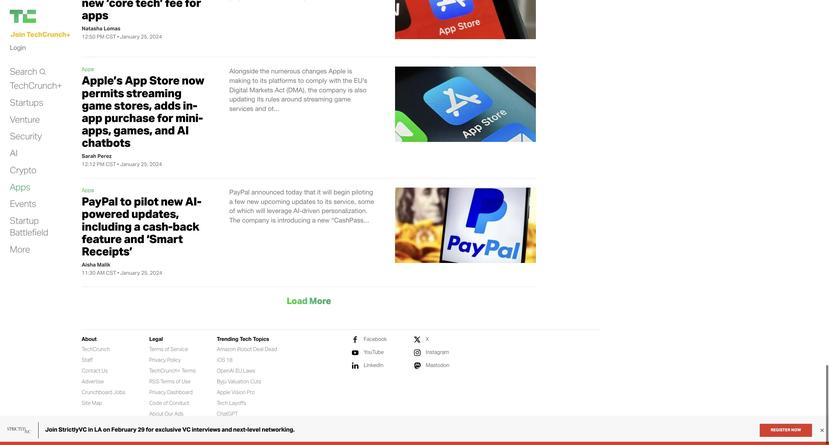 Task type: vqa. For each thing, say whether or not it's contained in the screenshot.
2:07
no



Task type: locate. For each thing, give the bounding box(es) containing it.
instagram image
[[414, 350, 420, 357]]

chatgpt link
[[217, 411, 238, 418]]

1 horizontal spatial a
[[229, 198, 233, 205]]

venture link
[[10, 114, 40, 125]]

techcrunch
[[26, 30, 66, 39], [82, 346, 110, 353]]

0 horizontal spatial more
[[10, 244, 30, 255]]

pm down natasha lomas link at the top left of page
[[97, 33, 104, 40]]

2 horizontal spatial the
[[343, 77, 352, 84]]

byju valuation cuts
[[217, 379, 261, 385]]

laws
[[243, 368, 255, 375]]

startup battlefield link
[[10, 215, 48, 238]]

will
[[323, 189, 332, 196], [256, 207, 265, 215]]

advertise
[[82, 379, 104, 385]]

0 vertical spatial cst
[[106, 33, 116, 40]]

terms for rss terms of use
[[160, 379, 175, 385]]

of right code
[[163, 400, 168, 407]]

more right load
[[309, 295, 331, 307]]

game inside alongside the numerous changes apple is making to its platforms to comply with the eu's digital markets act (dma), the company is also updating its rules around streaming game services and ot...
[[334, 95, 351, 103]]

3 january from the top
[[120, 270, 140, 276]]

0 vertical spatial apple
[[329, 67, 346, 75]]

game inside apps apple's app store now permits streaming game stores, adds in- app purchase for mini- apps, games, and ai chatbots sarah perez 12:12 pm cst • january 25, 2024
[[82, 98, 112, 113]]

about inside about our ads link
[[149, 411, 163, 418]]

company down which
[[242, 217, 269, 224]]

tech up chatgpt at the bottom left
[[217, 400, 228, 407]]

cst right am
[[106, 270, 116, 276]]

a down the driven
[[312, 217, 316, 224]]

january right am
[[120, 270, 140, 276]]

pm down sarah perez link
[[97, 161, 104, 168]]

ai right for
[[177, 123, 189, 138]]

0 vertical spatial techcrunch link
[[10, 10, 75, 23]]

facebook
[[364, 337, 387, 343]]

login link
[[10, 42, 26, 53]]

leverage
[[267, 207, 292, 215]]

legal
[[149, 336, 163, 343]]

0 vertical spatial •
[[117, 33, 119, 40]]

terms up use
[[182, 368, 196, 375]]

openai eu laws
[[217, 368, 255, 375]]

ai up crypto
[[10, 147, 18, 159]]

company
[[319, 86, 346, 94], [242, 217, 269, 224]]

1 vertical spatial cst
[[106, 161, 116, 168]]

january down chatbots
[[120, 161, 140, 168]]

1 pm from the top
[[97, 33, 104, 40]]

rss terms of use
[[149, 379, 191, 385]]

of up privacy policy
[[165, 346, 169, 353]]

about down code
[[149, 411, 163, 418]]

events link
[[10, 198, 36, 210]]

1 horizontal spatial game
[[334, 95, 351, 103]]

1 vertical spatial january
[[120, 161, 140, 168]]

apple up with
[[329, 67, 346, 75]]

0 horizontal spatial tech
[[217, 400, 228, 407]]

cst down the 'perez'
[[106, 161, 116, 168]]

apps inside apps apple's app store now permits streaming game stores, adds in- app purchase for mini- apps, games, and ai chatbots sarah perez 12:12 pm cst • january 25, 2024
[[82, 66, 94, 72]]

services
[[229, 105, 253, 112]]

0 horizontal spatial a
[[134, 219, 140, 234]]

and inside apps apple's app store now permits streaming game stores, adds in- app purchase for mini- apps, games, and ai chatbots sarah perez 12:12 pm cst • january 25, 2024
[[155, 123, 175, 138]]

apple
[[329, 67, 346, 75], [217, 390, 230, 396]]

changes
[[302, 67, 327, 75]]

the up markets
[[260, 67, 269, 75]]

adds
[[154, 98, 181, 113]]

updates
[[292, 198, 315, 205]]

byju
[[217, 379, 227, 385]]

new up which
[[247, 198, 259, 205]]

mastodon
[[426, 363, 449, 369]]

1 vertical spatial and
[[155, 123, 175, 138]]

0 horizontal spatial streaming
[[126, 86, 181, 100]]

apps inside the apps paypal to pilot new ai- powered updates, including a cash-back feature and 'smart receipts' aisha malik 11:30 am cst • january 25, 2024
[[82, 188, 94, 194]]

malik
[[97, 262, 110, 268]]

• inside apps apple's app store now permits streaming game stores, adds in- app purchase for mini- apps, games, and ai chatbots sarah perez 12:12 pm cst • january 25, 2024
[[117, 161, 119, 168]]

its up markets
[[260, 77, 267, 84]]

irobot
[[237, 346, 252, 353]]

0 vertical spatial techcrunch
[[26, 30, 66, 39]]

0 vertical spatial about
[[82, 336, 97, 343]]

1 horizontal spatial more
[[309, 295, 331, 307]]

back
[[173, 219, 199, 234]]

1 horizontal spatial the
[[308, 86, 317, 94]]

1 vertical spatial techcrunch+
[[149, 368, 180, 375]]

2 vertical spatial its
[[325, 198, 332, 205]]

1 january from the top
[[120, 33, 140, 40]]

wordpress
[[178, 430, 201, 435]]

powered
[[82, 207, 129, 221]]

1 horizontal spatial paypal
[[229, 189, 250, 196]]

2 pm from the top
[[97, 161, 104, 168]]

powered
[[153, 430, 171, 435]]

feature
[[82, 232, 122, 246]]

its down markets
[[257, 95, 264, 103]]

new right pilot
[[161, 195, 183, 209]]

terms
[[149, 346, 163, 353], [182, 368, 196, 375], [160, 379, 175, 385]]

0 horizontal spatial ai
[[10, 147, 18, 159]]

12:12
[[82, 161, 95, 168]]

techcrunch link up join techcrunch +
[[10, 10, 75, 23]]

to inside paypal announced today that it will begin piloting a few new upcoming updates to its service, some of which will leverage ai-driven personalization. the company is introducing a new "cashpass...
[[317, 198, 323, 205]]

vision
[[231, 390, 246, 396]]

0 horizontal spatial apple
[[217, 390, 230, 396]]

1 vertical spatial privacy
[[149, 390, 166, 396]]

privacy
[[149, 357, 166, 364], [149, 390, 166, 396]]

byju valuation cuts link
[[217, 379, 261, 386]]

0 vertical spatial pm
[[97, 33, 104, 40]]

ai- inside paypal announced today that it will begin piloting a few new upcoming updates to its service, some of which will leverage ai-driven personalization. the company is introducing a new "cashpass...
[[293, 207, 302, 215]]

join techcrunch +
[[10, 30, 70, 39]]

2 vertical spatial the
[[308, 86, 317, 94]]

apple down "byju"
[[217, 390, 230, 396]]

about for about link
[[82, 336, 97, 343]]

0 horizontal spatial new
[[161, 195, 183, 209]]

new down the driven
[[317, 217, 330, 224]]

jobs
[[113, 390, 125, 396]]

paypal inside paypal announced today that it will begin piloting a few new upcoming updates to its service, some of which will leverage ai-driven personalization. the company is introducing a new "cashpass...
[[229, 189, 250, 196]]

0 vertical spatial and
[[255, 105, 266, 112]]

terms of service link
[[149, 346, 188, 353]]

our
[[165, 411, 173, 418]]

more inside button
[[309, 295, 331, 307]]

0 horizontal spatial game
[[82, 98, 112, 113]]

battlefield
[[10, 227, 48, 238]]

cst down "lomas"
[[106, 33, 116, 40]]

2 horizontal spatial and
[[255, 105, 266, 112]]

ai- up the back
[[185, 195, 201, 209]]

apps link for paypal to pilot new ai- powered updates, including a cash-back feature and 'smart receipts'
[[82, 188, 94, 194]]

vip
[[202, 430, 209, 435]]

1 horizontal spatial apple
[[329, 67, 346, 75]]

am
[[97, 270, 105, 276]]

natasha lomas link
[[82, 25, 120, 32]]

privacy down terms of service link
[[149, 357, 166, 364]]

1 horizontal spatial about
[[149, 411, 163, 418]]

0 horizontal spatial techcrunch+
[[10, 80, 62, 91]]

cash-
[[143, 219, 173, 234]]

1 vertical spatial •
[[117, 161, 119, 168]]

apps for paypal to pilot new ai- powered updates, including a cash-back feature and 'smart receipts'
[[82, 188, 94, 194]]

1 vertical spatial techcrunch link
[[82, 346, 110, 353]]

will right which
[[256, 207, 265, 215]]

january
[[120, 33, 140, 40], [120, 161, 140, 168], [120, 270, 140, 276]]

apple vision pro
[[217, 390, 255, 396]]

2 vertical spatial january
[[120, 270, 140, 276]]

1 horizontal spatial company
[[319, 86, 346, 94]]

2 • from the top
[[117, 161, 119, 168]]

apps link up apple's
[[82, 66, 94, 72]]

valuation
[[228, 379, 249, 385]]

•
[[117, 33, 119, 40], [117, 161, 119, 168], [117, 270, 119, 276]]

1 vertical spatial its
[[257, 95, 264, 103]]

1 horizontal spatial ai-
[[293, 207, 302, 215]]

2 vertical spatial •
[[117, 270, 119, 276]]

0 horizontal spatial will
[[256, 207, 265, 215]]

crunchboard jobs
[[82, 390, 125, 396]]

0 horizontal spatial ai-
[[185, 195, 201, 209]]

2 vertical spatial 25,
[[141, 270, 149, 276]]

25, inside apps apple's app store now permits streaming game stores, adds in- app purchase for mini- apps, games, and ai chatbots sarah perez 12:12 pm cst • january 25, 2024
[[141, 161, 148, 168]]

2024
[[149, 33, 162, 40], [149, 161, 162, 168], [150, 270, 162, 276], [87, 430, 97, 435]]

trending
[[217, 336, 238, 343]]

a left cash-
[[134, 219, 140, 234]]

cst inside apps apple's app store now permits streaming game stores, adds in- app purchase for mini- apps, games, and ai chatbots sarah perez 12:12 pm cst • january 25, 2024
[[106, 161, 116, 168]]

about up staff
[[82, 336, 97, 343]]

the down comply
[[308, 86, 317, 94]]

0 vertical spatial company
[[319, 86, 346, 94]]

more
[[10, 244, 30, 255], [309, 295, 331, 307]]

to up markets
[[252, 77, 258, 84]]

wordpress vip link
[[178, 430, 209, 436]]

search image
[[39, 69, 46, 75]]

conduct
[[169, 400, 189, 407]]

mastodon image
[[414, 363, 420, 370]]

0 horizontal spatial company
[[242, 217, 269, 224]]

• down "lomas"
[[117, 33, 119, 40]]

openai eu laws link
[[217, 368, 255, 375]]

streaming inside apps apple's app store now permits streaming game stores, adds in- app purchase for mini- apps, games, and ai chatbots sarah perez 12:12 pm cst • january 25, 2024
[[126, 86, 181, 100]]

1 horizontal spatial tech
[[240, 336, 252, 343]]

0 horizontal spatial and
[[124, 232, 144, 246]]

0 vertical spatial january
[[120, 33, 140, 40]]

1 vertical spatial more
[[309, 295, 331, 307]]

apps down crypto link
[[10, 181, 30, 193]]

will right it
[[323, 189, 332, 196]]

1 horizontal spatial will
[[323, 189, 332, 196]]

apps up apple's
[[82, 66, 94, 72]]

2 january from the top
[[120, 161, 140, 168]]

apps paypal to pilot new ai- powered updates, including a cash-back feature and 'smart receipts' aisha malik 11:30 am cst • january 25, 2024
[[82, 188, 201, 276]]

1 horizontal spatial techcrunch+
[[149, 368, 180, 375]]

apple inside alongside the numerous changes apple is making to its platforms to comply with the eu's digital markets act (dma), the company is also updating its rules around streaming game services and ot...
[[329, 67, 346, 75]]

1 vertical spatial tech
[[217, 400, 228, 407]]

paypal up including on the left of the page
[[82, 195, 118, 209]]

terms down legal link
[[149, 346, 163, 353]]

company down with
[[319, 86, 346, 94]]

techcrunch link
[[10, 10, 75, 23], [82, 346, 110, 353]]

privacy up code
[[149, 390, 166, 396]]

0 vertical spatial 25,
[[141, 33, 148, 40]]

of left use
[[176, 379, 180, 385]]

to left pilot
[[120, 195, 132, 209]]

0 vertical spatial privacy
[[149, 357, 166, 364]]

0 vertical spatial techcrunch+
[[10, 80, 62, 91]]

of inside "link"
[[176, 379, 180, 385]]

3 • from the top
[[117, 270, 119, 276]]

advertise link
[[82, 379, 104, 386]]

paypal up few
[[229, 189, 250, 196]]

techcrunch link down about link
[[82, 346, 110, 353]]

1 vertical spatial pm
[[97, 161, 104, 168]]

0 horizontal spatial paypal
[[82, 195, 118, 209]]

game up apps,
[[82, 98, 112, 113]]

crypto
[[10, 164, 36, 176]]

0 vertical spatial is
[[347, 67, 352, 75]]

0 horizontal spatial techcrunch
[[26, 30, 66, 39]]

techcrunch down about link
[[82, 346, 110, 353]]

1 vertical spatial about
[[149, 411, 163, 418]]

1 vertical spatial 25,
[[141, 161, 148, 168]]

game down with
[[334, 95, 351, 103]]

0 vertical spatial tech
[[240, 336, 252, 343]]

company inside alongside the numerous changes apple is making to its platforms to comply with the eu's digital markets act (dma), the company is also updating its rules around streaming game services and ot...
[[319, 86, 346, 94]]

privacy for privacy dashboard
[[149, 390, 166, 396]]

amazon
[[217, 346, 236, 353]]

pm inside apps apple's app store now permits streaming game stores, adds in- app purchase for mini- apps, games, and ai chatbots sarah perez 12:12 pm cst • january 25, 2024
[[97, 161, 104, 168]]

begin
[[334, 189, 350, 196]]

january down "lomas"
[[120, 33, 140, 40]]

0 horizontal spatial the
[[260, 67, 269, 75]]

youtube image
[[352, 350, 358, 357]]

apple app store ios image
[[395, 0, 536, 39]]

login
[[10, 44, 26, 52]]

terms up privacy dashboard
[[160, 379, 175, 385]]

ios 18 link
[[217, 357, 233, 364]]

tech up 'irobot'
[[240, 336, 252, 343]]

2 vertical spatial is
[[271, 217, 276, 224]]

0 vertical spatial ai
[[177, 123, 189, 138]]

2 horizontal spatial new
[[317, 217, 330, 224]]

also
[[354, 86, 366, 94]]

1 vertical spatial company
[[242, 217, 269, 224]]

youtube
[[364, 350, 384, 356]]

1 horizontal spatial techcrunch link
[[82, 346, 110, 353]]

sarah perez link
[[82, 153, 112, 160]]

staff
[[82, 357, 93, 364]]

2 horizontal spatial a
[[312, 217, 316, 224]]

techcrunch+ for techcrunch+ terms
[[149, 368, 180, 375]]

1 vertical spatial terms
[[182, 368, 196, 375]]

'smart
[[146, 232, 183, 246]]

company inside paypal announced today that it will begin piloting a few new upcoming updates to its service, some of which will leverage ai-driven personalization. the company is introducing a new "cashpass...
[[242, 217, 269, 224]]

2 vertical spatial cst
[[106, 270, 116, 276]]

and inside the apps paypal to pilot new ai- powered updates, including a cash-back feature and 'smart receipts' aisha malik 11:30 am cst • january 25, 2024
[[124, 232, 144, 246]]

more down "battlefield"
[[10, 244, 30, 255]]

to up (dma),
[[298, 77, 304, 84]]

1 vertical spatial will
[[256, 207, 265, 215]]

apps down 12:12
[[82, 188, 94, 194]]

2 vertical spatial terms
[[160, 379, 175, 385]]

its left the service,
[[325, 198, 332, 205]]

cst inside the apps paypal to pilot new ai- powered updates, including a cash-back feature and 'smart receipts' aisha malik 11:30 am cst • january 25, 2024
[[106, 270, 116, 276]]

techcrunch link containing techcrunch
[[82, 346, 110, 353]]

25,
[[141, 33, 148, 40], [141, 161, 148, 168], [141, 270, 149, 276]]

techcrunch+ down search image
[[10, 80, 62, 91]]

apps link down 12:12
[[82, 188, 94, 194]]

1 horizontal spatial and
[[155, 123, 175, 138]]

a left few
[[229, 198, 233, 205]]

0 horizontal spatial about
[[82, 336, 97, 343]]

paypal logo on a phone in front of a defocused background of gold coins and benjamin franklin's portrait from the us $100 bill image
[[395, 188, 536, 263]]

© 2024 yahoo. all rights reserved. powered by wordpress vip .
[[82, 430, 210, 435]]

techcrunch inside join techcrunch +
[[26, 30, 66, 39]]

the
[[260, 67, 269, 75], [343, 77, 352, 84], [308, 86, 317, 94]]

2 privacy from the top
[[149, 390, 166, 396]]

perez
[[97, 153, 112, 160]]

its inside paypal announced today that it will begin piloting a few new upcoming updates to its service, some of which will leverage ai-driven personalization. the company is introducing a new "cashpass...
[[325, 198, 332, 205]]

1 horizontal spatial techcrunch
[[82, 346, 110, 353]]

a
[[229, 198, 233, 205], [312, 217, 316, 224], [134, 219, 140, 234]]

about for about our ads
[[149, 411, 163, 418]]

pm
[[97, 33, 104, 40], [97, 161, 104, 168]]

yahoo.
[[98, 430, 112, 435]]

1 privacy from the top
[[149, 357, 166, 364]]

techcrunch+ down privacy policy link
[[149, 368, 180, 375]]

1 horizontal spatial ai
[[177, 123, 189, 138]]

techcrunch right join
[[26, 30, 66, 39]]

to down it
[[317, 198, 323, 205]]

1 horizontal spatial new
[[247, 198, 259, 205]]

0 vertical spatial will
[[323, 189, 332, 196]]

1 vertical spatial apple
[[217, 390, 230, 396]]

1 vertical spatial techcrunch
[[82, 346, 110, 353]]

of up the
[[229, 207, 235, 215]]

lomas
[[104, 25, 120, 32]]

2024 inside the apps paypal to pilot new ai- powered updates, including a cash-back feature and 'smart receipts' aisha malik 11:30 am cst • january 25, 2024
[[150, 270, 162, 276]]

1 • from the top
[[117, 33, 119, 40]]

january inside the apps paypal to pilot new ai- powered updates, including a cash-back feature and 'smart receipts' aisha malik 11:30 am cst • january 25, 2024
[[120, 270, 140, 276]]

• right am
[[117, 270, 119, 276]]

ai- up introducing
[[293, 207, 302, 215]]

ios
[[217, 357, 225, 364]]

for
[[157, 111, 173, 125]]

ads
[[174, 411, 183, 418]]

cuts
[[250, 379, 261, 385]]

1 horizontal spatial streaming
[[304, 95, 332, 103]]

the right with
[[343, 77, 352, 84]]

0 vertical spatial terms
[[149, 346, 163, 353]]

introducing
[[277, 217, 310, 224]]

of
[[229, 207, 235, 215], [165, 346, 169, 353], [176, 379, 180, 385], [163, 400, 168, 407]]

2 vertical spatial and
[[124, 232, 144, 246]]

terms inside "link"
[[160, 379, 175, 385]]

january inside the natasha lomas 12:50 pm cst • january 25, 2024
[[120, 33, 140, 40]]

• down chatbots
[[117, 161, 119, 168]]

25, inside the natasha lomas 12:50 pm cst • january 25, 2024
[[141, 33, 148, 40]]



Task type: describe. For each thing, give the bounding box(es) containing it.
about our ads link
[[149, 411, 183, 418]]

apps for apple's app store now permits streaming game stores, adds in- app purchase for mini- apps, games, and ai chatbots
[[82, 66, 94, 72]]

contact us
[[82, 368, 108, 375]]

techcrunch image
[[10, 10, 36, 23]]

ai- inside the apps paypal to pilot new ai- powered updates, including a cash-back feature and 'smart receipts' aisha malik 11:30 am cst • january 25, 2024
[[185, 195, 201, 209]]

join
[[10, 30, 25, 39]]

paypal inside the apps paypal to pilot new ai- powered updates, including a cash-back feature and 'smart receipts' aisha malik 11:30 am cst • january 25, 2024
[[82, 195, 118, 209]]

deal
[[253, 346, 264, 353]]

0 vertical spatial its
[[260, 77, 267, 84]]

load
[[287, 295, 307, 307]]

driven
[[302, 207, 320, 215]]

upcoming
[[261, 198, 290, 205]]

privacy for privacy policy
[[149, 357, 166, 364]]

tech inside "link"
[[240, 336, 252, 343]]

paypal announced today that it will begin piloting a few new upcoming updates to its service, some of which will leverage ai-driven personalization. the company is introducing a new "cashpass...
[[229, 189, 374, 224]]

instagram
[[426, 350, 449, 356]]

trending tech topics
[[217, 336, 269, 343]]

pilot
[[134, 195, 158, 209]]

0 vertical spatial the
[[260, 67, 269, 75]]

use
[[182, 379, 191, 385]]

natasha
[[82, 25, 102, 32]]

terms for techcrunch+ terms
[[182, 368, 196, 375]]

trending tech topics link
[[217, 336, 269, 343]]

linkedin image
[[352, 363, 358, 370]]

new inside the apps paypal to pilot new ai- powered updates, including a cash-back feature and 'smart receipts' aisha malik 11:30 am cst • january 25, 2024
[[161, 195, 183, 209]]

code
[[149, 400, 162, 407]]

alongside the numerous changes apple is making to its platforms to comply with the eu's digital markets act (dma), the company is also updating its rules around streaming game services and ot...
[[229, 67, 367, 112]]

1 vertical spatial is
[[348, 86, 353, 94]]

dead
[[265, 346, 277, 353]]

apple's app store now permits streaming game stores, adds in- app purchase for mini- apps, games, and ai chatbots link
[[82, 73, 204, 150]]

permits
[[82, 86, 124, 100]]

comply
[[306, 77, 327, 84]]

of inside paypal announced today that it will begin piloting a few new upcoming updates to its service, some of which will leverage ai-driven personalization. the company is introducing a new "cashpass...
[[229, 207, 235, 215]]

techcrunch+ terms
[[149, 368, 196, 375]]

2024 inside the natasha lomas 12:50 pm cst • january 25, 2024
[[149, 33, 162, 40]]

ai inside apps apple's app store now permits streaming game stores, adds in- app purchase for mini- apps, games, and ai chatbots sarah perez 12:12 pm cst • january 25, 2024
[[177, 123, 189, 138]]

contact
[[82, 368, 100, 375]]

0 vertical spatial more
[[10, 244, 30, 255]]

rules
[[266, 95, 280, 103]]

amazon irobot deal dead link
[[217, 346, 277, 353]]

few
[[235, 198, 245, 205]]

with
[[329, 77, 341, 84]]

site map link
[[82, 400, 102, 407]]

chatgpt
[[217, 411, 238, 418]]

security link
[[10, 131, 42, 142]]

techcrunch+ terms link
[[149, 368, 196, 375]]

x image
[[414, 337, 420, 344]]

purchase
[[104, 111, 155, 125]]

ot...
[[268, 105, 279, 112]]

store
[[149, 73, 179, 88]]

receipts'
[[82, 244, 132, 259]]

12:50
[[82, 33, 95, 40]]

• inside the natasha lomas 12:50 pm cst • january 25, 2024
[[117, 33, 119, 40]]

and inside alongside the numerous changes apple is making to its platforms to comply with the eu's digital markets act (dma), the company is also updating its rules around streaming game services and ot...
[[255, 105, 266, 112]]

techcrunch+ for techcrunch+
[[10, 80, 62, 91]]

chatbots
[[82, 136, 130, 150]]

all
[[113, 430, 118, 435]]

ai link
[[10, 147, 18, 159]]

app
[[125, 73, 147, 88]]

aisha
[[82, 262, 96, 268]]

1 vertical spatial ai
[[10, 147, 18, 159]]

legal link
[[149, 336, 163, 343]]

rss
[[149, 379, 159, 385]]

by
[[172, 430, 177, 435]]

apple vision pro link
[[217, 390, 255, 396]]

markets
[[249, 86, 273, 94]]

apps link up 'events' on the left of page
[[10, 181, 30, 193]]

including
[[82, 219, 132, 234]]

rights
[[120, 430, 131, 435]]

facebook image
[[352, 337, 358, 344]]

tech layoffs
[[217, 400, 246, 407]]

making
[[229, 77, 251, 84]]

apps link for apple's app store now permits streaming game stores, adds in- app purchase for mini- apps, games, and ai chatbots
[[82, 66, 94, 72]]

the
[[229, 217, 240, 224]]

2024 inside apps apple's app store now permits streaming game stores, adds in- app purchase for mini- apps, games, and ai chatbots sarah perez 12:12 pm cst • january 25, 2024
[[149, 161, 162, 168]]

pm inside the natasha lomas 12:50 pm cst • january 25, 2024
[[97, 33, 104, 40]]

about link
[[82, 336, 97, 343]]

venture
[[10, 114, 40, 125]]

stores,
[[114, 98, 152, 113]]

18
[[226, 357, 233, 364]]

+
[[66, 31, 70, 39]]

startup battlefield
[[10, 215, 48, 238]]

a inside the apps paypal to pilot new ai- powered updates, including a cash-back feature and 'smart receipts' aisha malik 11:30 am cst • january 25, 2024
[[134, 219, 140, 234]]

to inside the apps paypal to pilot new ai- powered updates, including a cash-back feature and 'smart receipts' aisha malik 11:30 am cst • january 25, 2024
[[120, 195, 132, 209]]

app store icon on iphone screen image
[[395, 67, 536, 142]]

cst inside the natasha lomas 12:50 pm cst • january 25, 2024
[[106, 33, 116, 40]]

announced
[[251, 189, 284, 196]]

25, inside the apps paypal to pilot new ai- powered updates, including a cash-back feature and 'smart receipts' aisha malik 11:30 am cst • january 25, 2024
[[141, 270, 149, 276]]

about our ads
[[149, 411, 183, 418]]

events
[[10, 198, 36, 210]]

contact us link
[[82, 368, 108, 375]]

search
[[10, 66, 37, 77]]

alongside
[[229, 67, 258, 75]]

some
[[358, 198, 374, 205]]

in-
[[183, 98, 197, 113]]

sarah
[[82, 153, 96, 160]]

• inside the apps paypal to pilot new ai- powered updates, including a cash-back feature and 'smart receipts' aisha malik 11:30 am cst • january 25, 2024
[[117, 270, 119, 276]]

paypal to pilot new ai- powered updates, including a cash-back feature and 'smart receipts' link
[[82, 195, 201, 259]]

0 horizontal spatial techcrunch link
[[10, 10, 75, 23]]

january inside apps apple's app store now permits streaming game stores, adds in- app purchase for mini- apps, games, and ai chatbots sarah perez 12:12 pm cst • january 25, 2024
[[120, 161, 140, 168]]

1 vertical spatial the
[[343, 77, 352, 84]]

streaming inside alongside the numerous changes apple is making to its platforms to comply with the eu's digital markets act (dma), the company is also updating its rules around streaming game services and ot...
[[304, 95, 332, 103]]

tech layoffs link
[[217, 400, 246, 407]]

is inside paypal announced today that it will begin piloting a few new upcoming updates to its service, some of which will leverage ai-driven personalization. the company is introducing a new "cashpass...
[[271, 217, 276, 224]]

piloting
[[352, 189, 373, 196]]

updating
[[229, 95, 255, 103]]

linkedin
[[364, 363, 383, 369]]

us
[[102, 368, 108, 375]]

apps,
[[82, 123, 111, 138]]

pro
[[247, 390, 255, 396]]

policy
[[167, 357, 181, 364]]

privacy policy link
[[149, 357, 181, 364]]

crunchboard
[[82, 390, 112, 396]]

apple's
[[82, 73, 122, 88]]

more link
[[10, 244, 30, 255]]



